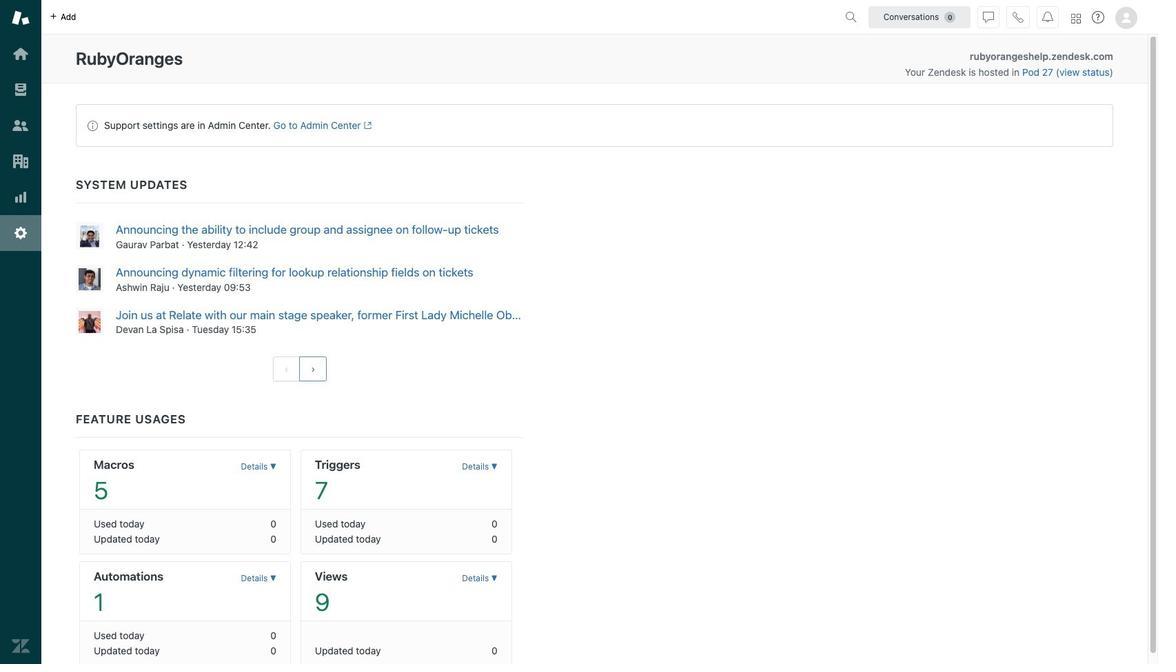 Task type: locate. For each thing, give the bounding box(es) containing it.
zendesk support image
[[12, 9, 30, 27]]

status
[[76, 104, 1114, 147]]

zendesk products image
[[1072, 13, 1081, 23]]

admin image
[[12, 224, 30, 242]]

customers image
[[12, 117, 30, 134]]

button displays agent's chat status as invisible. image
[[983, 11, 995, 22]]

reporting image
[[12, 188, 30, 206]]

get started image
[[12, 45, 30, 63]]

views image
[[12, 81, 30, 99]]

main element
[[0, 0, 41, 664]]



Task type: vqa. For each thing, say whether or not it's contained in the screenshot.
'main' Element
yes



Task type: describe. For each thing, give the bounding box(es) containing it.
(opens in a new tab) image
[[361, 122, 372, 130]]

zendesk image
[[12, 637, 30, 655]]

organizations image
[[12, 152, 30, 170]]

notifications image
[[1043, 11, 1054, 22]]

get help image
[[1092, 11, 1105, 23]]



